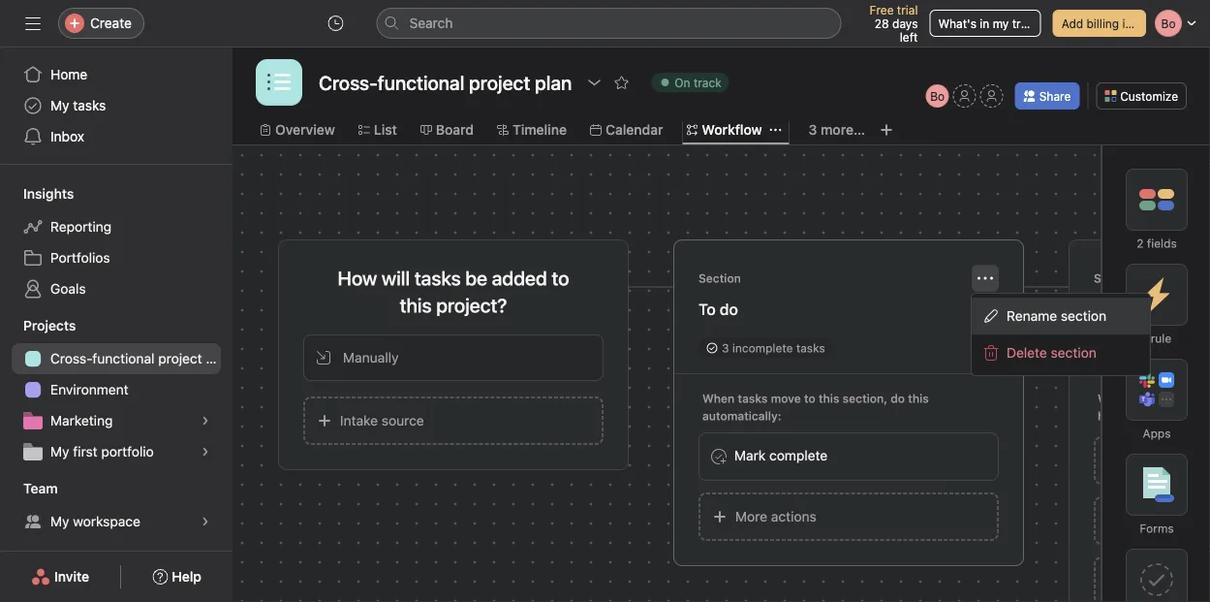 Task type: describe. For each thing, give the bounding box(es) containing it.
hide sidebar image
[[25, 16, 41, 31]]

search button
[[377, 8, 842, 39]]

3 more…
[[809, 122, 866, 138]]

3 more… button
[[809, 119, 866, 141]]

will
[[382, 267, 410, 289]]

on track
[[675, 76, 722, 89]]

forms
[[1140, 522, 1175, 535]]

2
[[1137, 237, 1145, 250]]

add billing info
[[1062, 16, 1144, 30]]

first
[[73, 444, 98, 460]]

project
[[158, 350, 202, 366]]

insights element
[[0, 176, 233, 308]]

to inside how will tasks be added to this project?
[[552, 267, 570, 289]]

add tab image
[[879, 122, 895, 138]]

done button
[[1095, 292, 1211, 327]]

projects element
[[0, 308, 233, 471]]

what's in my trial? button
[[930, 10, 1042, 37]]

environment link
[[12, 374, 221, 405]]

invite button
[[18, 559, 102, 594]]

reporting
[[50, 219, 112, 235]]

mark complete
[[735, 447, 828, 463]]

add
[[1062, 16, 1084, 30]]

fields
[[1148, 237, 1178, 250]]

what's
[[939, 16, 977, 30]]

global element
[[0, 48, 233, 164]]

customize button
[[1097, 82, 1188, 110]]

how
[[338, 267, 377, 289]]

create
[[90, 15, 132, 31]]

intake source button
[[303, 397, 604, 445]]

my for my first portfolio
[[50, 444, 69, 460]]

projects button
[[0, 316, 76, 335]]

delete section
[[1007, 345, 1097, 361]]

on
[[675, 76, 691, 89]]

calendar
[[606, 122, 664, 138]]

my workspace
[[50, 513, 140, 529]]

apps
[[1144, 427, 1172, 440]]

invite
[[54, 569, 89, 585]]

intake
[[340, 413, 378, 429]]

my first portfolio
[[50, 444, 154, 460]]

section for delete section
[[1052, 345, 1097, 361]]

3 for 3 incomplete tasks
[[722, 341, 730, 355]]

home
[[50, 66, 87, 82]]

create button
[[58, 8, 144, 39]]

3 for 3 more…
[[809, 122, 818, 138]]

actions
[[772, 509, 817, 525]]

calendar link
[[590, 119, 664, 141]]

to do button
[[699, 292, 1000, 327]]

tasks for my tasks
[[73, 97, 106, 113]]

when tasks move to this section, do this automatically:
[[703, 392, 929, 423]]

inbox
[[50, 128, 84, 144]]

marketing link
[[12, 405, 221, 436]]

overview
[[275, 122, 335, 138]]

share button
[[1016, 82, 1080, 110]]

to for when tasks move to this section, do this automatically:
[[805, 392, 816, 405]]

in
[[980, 16, 990, 30]]

more…
[[821, 122, 866, 138]]

when for when tasks move to this section, do this automatically:
[[703, 392, 735, 405]]

projects
[[23, 318, 76, 334]]

track
[[694, 76, 722, 89]]

free
[[870, 3, 894, 16]]

cross-
[[50, 350, 92, 366]]

move for when tasks move to
[[1167, 392, 1197, 405]]

see details, my first portfolio image
[[200, 446, 211, 458]]

do inside when tasks move to this section, do this automatically:
[[891, 392, 906, 405]]

tasks for when tasks move to
[[1134, 392, 1164, 405]]

28
[[875, 16, 890, 30]]

workflow
[[702, 122, 763, 138]]

do inside to do button
[[720, 300, 739, 318]]

list
[[374, 122, 397, 138]]

my
[[993, 16, 1010, 30]]

my tasks
[[50, 97, 106, 113]]

free trial 28 days left
[[870, 3, 919, 44]]

to
[[699, 300, 716, 318]]

tab actions image
[[770, 124, 782, 136]]

intake source
[[340, 413, 424, 429]]

when tasks move to
[[1098, 392, 1211, 423]]

my first portfolio link
[[12, 436, 221, 467]]

portfolio
[[101, 444, 154, 460]]

team
[[23, 480, 58, 496]]

reporting link
[[12, 211, 221, 242]]

cross-functional project plan link
[[12, 343, 233, 374]]

automatically:
[[703, 409, 782, 423]]

timeline link
[[497, 119, 567, 141]]

my for my tasks
[[50, 97, 69, 113]]

my for my workspace
[[50, 513, 69, 529]]

manually
[[343, 350, 399, 366]]

plan
[[206, 350, 233, 366]]

to for when tasks move to
[[1200, 392, 1211, 405]]



Task type: locate. For each thing, give the bounding box(es) containing it.
2 vertical spatial my
[[50, 513, 69, 529]]

to
[[552, 267, 570, 289], [805, 392, 816, 405], [1200, 392, 1211, 405]]

see details, my workspace image
[[200, 516, 211, 527]]

tasks right incomplete
[[797, 341, 826, 355]]

tasks for when tasks move to this section, do this automatically:
[[738, 392, 768, 405]]

tasks inside the when tasks move to
[[1134, 392, 1164, 405]]

my tasks link
[[12, 90, 221, 121]]

1 vertical spatial section
[[1052, 345, 1097, 361]]

complete
[[770, 447, 828, 463]]

to inside when tasks move to this section, do this automatically:
[[805, 392, 816, 405]]

section up to do
[[699, 271, 742, 285]]

tasks up the this project?
[[415, 267, 461, 289]]

0 vertical spatial 3
[[809, 122, 818, 138]]

rename section
[[1007, 308, 1107, 324]]

1 vertical spatial do
[[891, 392, 906, 405]]

customize
[[1121, 89, 1179, 103]]

search list box
[[377, 8, 842, 39]]

3 my from the top
[[50, 513, 69, 529]]

1 rule
[[1143, 332, 1172, 345]]

0 horizontal spatial section
[[699, 271, 742, 285]]

tasks inside when tasks move to this section, do this automatically:
[[738, 392, 768, 405]]

help
[[172, 569, 202, 585]]

more section actions image
[[978, 270, 994, 286]]

move up automatically:
[[771, 392, 802, 405]]

my down team
[[50, 513, 69, 529]]

incomplete
[[733, 341, 793, 355]]

workspace
[[73, 513, 140, 529]]

section up the done
[[1095, 271, 1137, 285]]

goals link
[[12, 273, 221, 304]]

home link
[[12, 59, 221, 90]]

show options image
[[587, 75, 602, 90]]

teams element
[[0, 471, 233, 541]]

add billing info button
[[1054, 10, 1147, 37]]

move inside the when tasks move to
[[1167, 392, 1197, 405]]

tasks inside global element
[[73, 97, 106, 113]]

mark
[[735, 447, 766, 463]]

timeline
[[513, 122, 567, 138]]

1 horizontal spatial section
[[1095, 271, 1137, 285]]

when inside when tasks move to this section, do this automatically:
[[703, 392, 735, 405]]

1 horizontal spatial 3
[[809, 122, 818, 138]]

goals
[[50, 281, 86, 297]]

tasks
[[73, 97, 106, 113], [415, 267, 461, 289], [797, 341, 826, 355], [738, 392, 768, 405], [1134, 392, 1164, 405]]

tasks up apps at the bottom of page
[[1134, 392, 1164, 405]]

0 horizontal spatial when
[[703, 392, 735, 405]]

history image
[[328, 16, 344, 31]]

0 horizontal spatial move
[[771, 392, 802, 405]]

be
[[466, 267, 488, 289]]

1 move from the left
[[771, 392, 802, 405]]

workflow link
[[687, 119, 763, 141]]

added
[[492, 267, 548, 289]]

2 this from the left
[[909, 392, 929, 405]]

help button
[[140, 559, 214, 594]]

tasks up automatically:
[[738, 392, 768, 405]]

2 my from the top
[[50, 444, 69, 460]]

source
[[382, 413, 424, 429]]

3 left incomplete
[[722, 341, 730, 355]]

section inside menu item
[[1062, 308, 1107, 324]]

team button
[[0, 479, 58, 498]]

left
[[901, 30, 919, 44]]

bo button
[[927, 84, 950, 108]]

rename
[[1007, 308, 1058, 324]]

my inside global element
[[50, 97, 69, 113]]

to do
[[699, 300, 739, 318]]

move inside when tasks move to this section, do this automatically:
[[771, 392, 802, 405]]

2 horizontal spatial to
[[1200, 392, 1211, 405]]

my left first
[[50, 444, 69, 460]]

section
[[1062, 308, 1107, 324], [1052, 345, 1097, 361]]

inbox link
[[12, 121, 221, 152]]

days
[[893, 16, 919, 30]]

1 horizontal spatial to
[[805, 392, 816, 405]]

to inside the when tasks move to
[[1200, 392, 1211, 405]]

this left the section,
[[819, 392, 840, 405]]

my
[[50, 97, 69, 113], [50, 444, 69, 460], [50, 513, 69, 529]]

more
[[736, 509, 768, 525]]

trial
[[898, 3, 919, 16]]

1 when from the left
[[703, 392, 735, 405]]

1 vertical spatial my
[[50, 444, 69, 460]]

portfolios
[[50, 250, 110, 266]]

marketing
[[50, 413, 113, 429]]

billing
[[1087, 16, 1120, 30]]

1 this from the left
[[819, 392, 840, 405]]

3 inside 'dropdown button'
[[809, 122, 818, 138]]

1 horizontal spatial do
[[891, 392, 906, 405]]

my inside the teams element
[[50, 513, 69, 529]]

do
[[720, 300, 739, 318], [891, 392, 906, 405]]

my up inbox
[[50, 97, 69, 113]]

cross-functional project plan
[[50, 350, 233, 366]]

my workspace link
[[12, 506, 221, 537]]

add to starred image
[[614, 75, 629, 90]]

rename section menu item
[[972, 298, 1151, 334]]

section
[[699, 271, 742, 285], [1095, 271, 1137, 285]]

None text field
[[314, 65, 577, 100]]

1 horizontal spatial move
[[1167, 392, 1197, 405]]

trial?
[[1013, 16, 1040, 30]]

info
[[1123, 16, 1144, 30]]

what's in my trial?
[[939, 16, 1040, 30]]

insights
[[23, 186, 74, 202]]

section for rename section
[[1062, 308, 1107, 324]]

delete
[[1007, 345, 1048, 361]]

1 horizontal spatial this
[[909, 392, 929, 405]]

list image
[[268, 71, 291, 94]]

3 left more…
[[809, 122, 818, 138]]

0 horizontal spatial 3
[[722, 341, 730, 355]]

3
[[809, 122, 818, 138], [722, 341, 730, 355]]

section up delete section at the bottom right of the page
[[1062, 308, 1107, 324]]

search
[[410, 15, 453, 31]]

tasks inside how will tasks be added to this project?
[[415, 267, 461, 289]]

1 vertical spatial 3
[[722, 341, 730, 355]]

0 vertical spatial section
[[1062, 308, 1107, 324]]

3 incomplete tasks
[[722, 341, 826, 355]]

tasks down home
[[73, 97, 106, 113]]

done
[[1095, 300, 1132, 318]]

move up apps at the bottom of page
[[1167, 392, 1197, 405]]

0 vertical spatial my
[[50, 97, 69, 113]]

1 my from the top
[[50, 97, 69, 113]]

when inside the when tasks move to
[[1098, 392, 1131, 405]]

list link
[[359, 119, 397, 141]]

2 when from the left
[[1098, 392, 1131, 405]]

this right the section,
[[909, 392, 929, 405]]

my inside projects element
[[50, 444, 69, 460]]

share
[[1040, 89, 1072, 103]]

how will tasks be added to this project?
[[338, 267, 570, 317]]

when
[[703, 392, 735, 405], [1098, 392, 1131, 405]]

functional
[[92, 350, 155, 366]]

0 horizontal spatial to
[[552, 267, 570, 289]]

2 section from the left
[[1095, 271, 1137, 285]]

see details, marketing image
[[200, 415, 211, 427]]

0 vertical spatial do
[[720, 300, 739, 318]]

this project?
[[400, 294, 507, 317]]

overview link
[[260, 119, 335, 141]]

1 section from the left
[[699, 271, 742, 285]]

do right the section,
[[891, 392, 906, 405]]

2 move from the left
[[1167, 392, 1197, 405]]

0 horizontal spatial this
[[819, 392, 840, 405]]

do right to
[[720, 300, 739, 318]]

0 horizontal spatial do
[[720, 300, 739, 318]]

rule
[[1152, 332, 1172, 345]]

section down rename section menu item
[[1052, 345, 1097, 361]]

portfolios link
[[12, 242, 221, 273]]

move for when tasks move to this section, do this automatically:
[[771, 392, 802, 405]]

environment
[[50, 382, 129, 397]]

1
[[1143, 332, 1148, 345]]

when for when tasks move to
[[1098, 392, 1131, 405]]

bo
[[931, 89, 945, 103]]

2 fields
[[1137, 237, 1178, 250]]

more actions
[[736, 509, 817, 525]]

1 horizontal spatial when
[[1098, 392, 1131, 405]]



Task type: vqa. For each thing, say whether or not it's contained in the screenshot.
Mark complete image corresponding to third Mark complete checkbox from the top of the page
no



